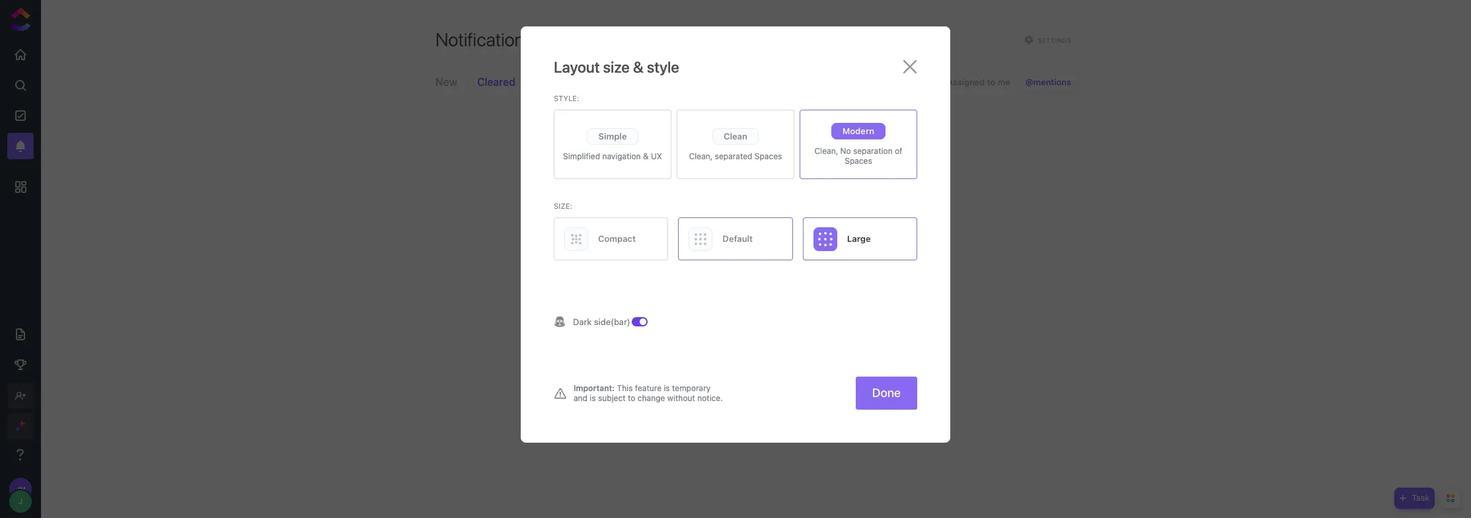 Task type: describe. For each thing, give the bounding box(es) containing it.
subject
[[598, 393, 626, 403]]

of inside 'clean, no separation of spaces'
[[895, 146, 902, 156]]

to for is
[[654, 274, 671, 298]]

spaces inside 'clean, no separation of spaces'
[[845, 156, 872, 166]]

the biggest adventure you can ever take is to live the life of your dreams.
[[596, 247, 900, 298]]

adventure
[[702, 247, 787, 270]]

2 horizontal spatial is
[[664, 383, 670, 393]]

settings
[[1038, 36, 1071, 44]]

0 horizontal spatial is
[[590, 393, 596, 403]]

the
[[708, 274, 736, 298]]

layout size & style
[[554, 58, 679, 76]]

ux
[[651, 151, 662, 161]]

simplified navigation & ux
[[563, 151, 662, 161]]

compact
[[598, 233, 636, 244]]

dark
[[573, 316, 592, 327]]

& for navigation
[[643, 151, 649, 161]]

clean, no separation of spaces
[[815, 146, 902, 166]]

style
[[647, 58, 679, 76]]

separated
[[715, 151, 752, 161]]

dreams.
[[832, 274, 900, 298]]

without
[[667, 393, 695, 403]]

the
[[596, 247, 629, 270]]

task
[[1412, 493, 1430, 503]]

life
[[740, 274, 765, 298]]

clean, separated spaces
[[689, 151, 782, 161]]

of inside the biggest adventure you can ever take is to live the life of your dreams.
[[769, 274, 786, 298]]

you
[[791, 247, 822, 270]]

ever
[[862, 247, 898, 270]]

can
[[827, 247, 858, 270]]

modern
[[843, 126, 875, 136]]

large
[[847, 233, 871, 244]]

& for size
[[633, 58, 644, 76]]

default
[[723, 233, 753, 244]]

size:
[[554, 202, 572, 210]]

notifications
[[436, 28, 533, 50]]

take
[[596, 274, 632, 298]]

layout size & style dialog
[[521, 26, 950, 443]]

feature
[[635, 383, 662, 393]]



Task type: locate. For each thing, give the bounding box(es) containing it.
to left change
[[628, 393, 635, 403]]

clean, for clean
[[689, 151, 713, 161]]

1 horizontal spatial to
[[654, 274, 671, 298]]

1 horizontal spatial of
[[895, 146, 902, 156]]

important: this feature is temporary and is subject to change without notice.
[[574, 383, 723, 403]]

1 horizontal spatial spaces
[[845, 156, 872, 166]]

1 vertical spatial to
[[628, 393, 635, 403]]

side(bar)
[[594, 316, 630, 327]]

spaces down modern
[[845, 156, 872, 166]]

@mentions
[[1026, 76, 1071, 87]]

1 horizontal spatial is
[[636, 274, 650, 298]]

change
[[638, 393, 665, 403]]

clean, left "no"
[[815, 146, 838, 156]]

clean
[[724, 131, 747, 141]]

0 vertical spatial to
[[654, 274, 671, 298]]

and
[[574, 393, 588, 403]]

clean, for modern
[[815, 146, 838, 156]]

to left live
[[654, 274, 671, 298]]

0 horizontal spatial clean,
[[689, 151, 713, 161]]

this
[[617, 383, 633, 393]]

clean, left separated
[[689, 151, 713, 161]]

cleared
[[477, 76, 515, 88]]

to for subject
[[628, 393, 635, 403]]

& left ux
[[643, 151, 649, 161]]

of right life
[[769, 274, 786, 298]]

spaces
[[755, 151, 782, 161], [845, 156, 872, 166]]

dark side(bar)
[[573, 316, 630, 327]]

style:
[[554, 94, 579, 102]]

0 horizontal spatial spaces
[[755, 151, 782, 161]]

to inside the biggest adventure you can ever take is to live the life of your dreams.
[[654, 274, 671, 298]]

clean, inside 'clean, no separation of spaces'
[[815, 146, 838, 156]]

important:
[[574, 383, 615, 393]]

size
[[603, 58, 630, 76]]

no
[[840, 146, 851, 156]]

biggest
[[633, 247, 697, 270]]

separation
[[853, 146, 893, 156]]

of
[[895, 146, 902, 156], [769, 274, 786, 298]]

settings link
[[1021, 32, 1075, 48]]

layout
[[554, 58, 600, 76]]

1 vertical spatial of
[[769, 274, 786, 298]]

temporary
[[672, 383, 711, 393]]

your
[[790, 274, 828, 298]]

is inside the biggest adventure you can ever take is to live the life of your dreams.
[[636, 274, 650, 298]]

&
[[633, 58, 644, 76], [643, 151, 649, 161]]

to inside "important: this feature is temporary and is subject to change without notice."
[[628, 393, 635, 403]]

is right the feature
[[664, 383, 670, 393]]

spaces right separated
[[755, 151, 782, 161]]

& right size
[[633, 58, 644, 76]]

0 vertical spatial &
[[633, 58, 644, 76]]

0 vertical spatial of
[[895, 146, 902, 156]]

is
[[636, 274, 650, 298], [664, 383, 670, 393], [590, 393, 596, 403]]

simplified
[[563, 151, 600, 161]]

0 horizontal spatial to
[[628, 393, 635, 403]]

clean,
[[815, 146, 838, 156], [689, 151, 713, 161]]

1 vertical spatial &
[[643, 151, 649, 161]]

of right separation
[[895, 146, 902, 156]]

0 horizontal spatial of
[[769, 274, 786, 298]]

1 horizontal spatial clean,
[[815, 146, 838, 156]]

notice.
[[697, 393, 723, 403]]

to
[[654, 274, 671, 298], [628, 393, 635, 403]]

simple
[[598, 131, 627, 141]]

is right take
[[636, 274, 650, 298]]

is right and
[[590, 393, 596, 403]]

live
[[675, 274, 704, 298]]

oprah
[[596, 311, 635, 328]]

navigation
[[602, 151, 641, 161]]

done
[[872, 386, 901, 400]]



Task type: vqa. For each thing, say whether or not it's contained in the screenshot.
No in the right top of the page
yes



